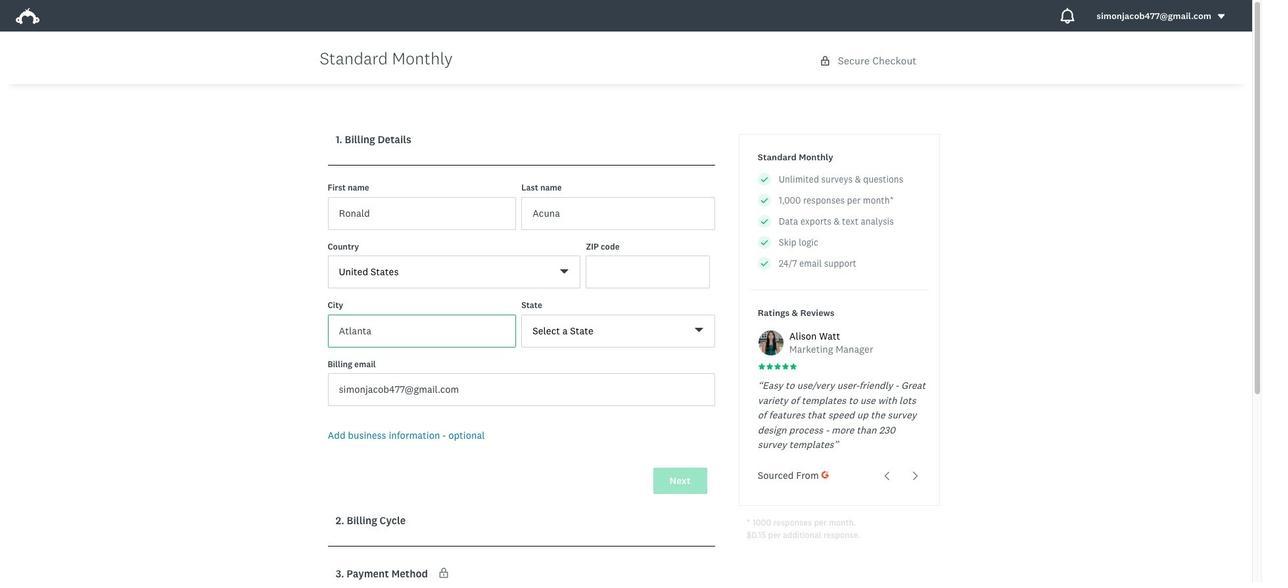 Task type: describe. For each thing, give the bounding box(es) containing it.
products icon image
[[1060, 8, 1076, 24]]

chevronleft image
[[883, 472, 893, 481]]



Task type: locate. For each thing, give the bounding box(es) containing it.
chevronright image
[[911, 472, 921, 481]]

None text field
[[328, 197, 516, 230], [328, 374, 715, 406], [328, 197, 516, 230], [328, 374, 715, 406]]

surveymonkey logo image
[[16, 8, 39, 24]]

dropdown arrow image
[[1217, 12, 1226, 21]]

None text field
[[522, 197, 715, 230], [328, 315, 516, 348], [522, 197, 715, 230], [328, 315, 516, 348]]

None telephone field
[[586, 256, 710, 289]]



